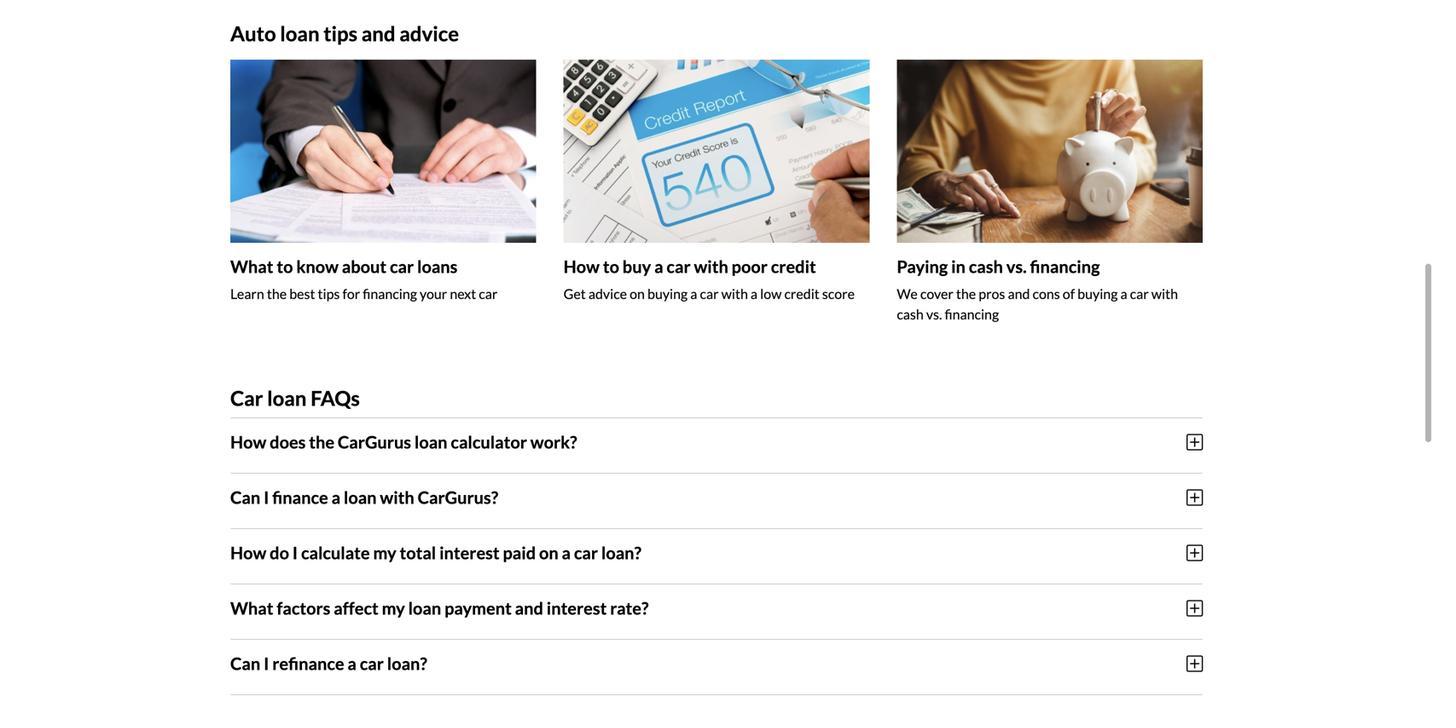 Task type: locate. For each thing, give the bounding box(es) containing it.
2 horizontal spatial financing
[[1030, 257, 1100, 277]]

to for how
[[603, 257, 619, 277]]

loan?
[[601, 543, 641, 564], [387, 654, 427, 675]]

0 vertical spatial advice
[[399, 21, 459, 46]]

1 vertical spatial vs.
[[926, 306, 942, 323]]

cash down the we
[[897, 306, 924, 323]]

loan? up 'rate?'
[[601, 543, 641, 564]]

1 vertical spatial tips
[[318, 286, 340, 302]]

to
[[277, 257, 293, 277], [603, 257, 619, 277]]

plus square image inside how do i calculate my total interest paid on a car loan? button
[[1186, 544, 1203, 563]]

advice
[[399, 21, 459, 46], [588, 286, 627, 302]]

calculate
[[301, 543, 370, 564]]

1 vertical spatial can
[[230, 654, 260, 675]]

0 horizontal spatial vs.
[[926, 306, 942, 323]]

1 vertical spatial financing
[[363, 286, 417, 302]]

1 vertical spatial how
[[230, 432, 266, 453]]

0 vertical spatial loan?
[[601, 543, 641, 564]]

auto
[[230, 21, 276, 46]]

car inside can i refinance a car loan? button
[[360, 654, 384, 675]]

can left refinance
[[230, 654, 260, 675]]

1 vertical spatial plus square image
[[1186, 655, 1203, 674]]

0 vertical spatial and
[[361, 21, 395, 46]]

a
[[654, 257, 663, 277], [690, 286, 697, 302], [751, 286, 758, 302], [1120, 286, 1127, 302], [331, 488, 340, 508], [562, 543, 571, 564], [348, 654, 357, 675]]

cover
[[920, 286, 954, 302]]

loan? down what factors affect my loan payment and interest rate?
[[387, 654, 427, 675]]

0 vertical spatial credit
[[771, 257, 816, 277]]

0 horizontal spatial buying
[[647, 286, 688, 302]]

to up best at the left of page
[[277, 257, 293, 277]]

1 vertical spatial cash
[[897, 306, 924, 323]]

financing up of at the top right of page
[[1030, 257, 1100, 277]]

total
[[400, 543, 436, 564]]

car right of at the top right of page
[[1130, 286, 1149, 302]]

1 can from the top
[[230, 488, 260, 508]]

vs. down cover
[[926, 306, 942, 323]]

buying
[[647, 286, 688, 302], [1078, 286, 1118, 302]]

interest left 'rate?'
[[547, 599, 607, 619]]

plus square image for how does the cargurus loan calculator work?
[[1186, 433, 1203, 452]]

credit
[[771, 257, 816, 277], [784, 286, 820, 302]]

can i finance a loan with cargurus?
[[230, 488, 498, 508]]

0 horizontal spatial on
[[539, 543, 559, 564]]

credit right 'low'
[[784, 286, 820, 302]]

buy
[[623, 257, 651, 277]]

how left does
[[230, 432, 266, 453]]

0 horizontal spatial and
[[361, 21, 395, 46]]

1 what from the top
[[230, 257, 273, 277]]

tips inside what to know about car loans learn the best tips for financing your next car
[[318, 286, 340, 302]]

2 vertical spatial financing
[[945, 306, 999, 323]]

know
[[296, 257, 339, 277]]

i right do
[[292, 543, 298, 564]]

1 horizontal spatial the
[[309, 432, 334, 453]]

the for to
[[267, 286, 287, 302]]

on right paid
[[539, 543, 559, 564]]

plus square image inside what factors affect my loan payment and interest rate? button
[[1186, 600, 1203, 618]]

paid
[[503, 543, 536, 564]]

the inside what to know about car loans learn the best tips for financing your next car
[[267, 286, 287, 302]]

2 horizontal spatial the
[[956, 286, 976, 302]]

to inside what to know about car loans learn the best tips for financing your next car
[[277, 257, 293, 277]]

to inside 'how to buy a car with poor credit get advice on buying a car with a low credit score'
[[603, 257, 619, 277]]

how inside 'how to buy a car with poor credit get advice on buying a car with a low credit score'
[[564, 257, 600, 277]]

0 vertical spatial interest
[[439, 543, 500, 564]]

1 vertical spatial plus square image
[[1186, 544, 1203, 563]]

pros
[[979, 286, 1005, 302]]

i
[[264, 488, 269, 508], [292, 543, 298, 564], [264, 654, 269, 675]]

the
[[267, 286, 287, 302], [956, 286, 976, 302], [309, 432, 334, 453]]

loan
[[280, 21, 320, 46], [267, 386, 307, 411], [415, 432, 447, 453], [344, 488, 377, 508], [408, 599, 441, 619]]

to left buy
[[603, 257, 619, 277]]

1 plus square image from the top
[[1186, 489, 1203, 507]]

i left refinance
[[264, 654, 269, 675]]

financing
[[1030, 257, 1100, 277], [363, 286, 417, 302], [945, 306, 999, 323]]

cash
[[969, 257, 1003, 277], [897, 306, 924, 323]]

with
[[694, 257, 728, 277], [721, 286, 748, 302], [1151, 286, 1178, 302], [380, 488, 414, 508]]

what inside what to know about car loans learn the best tips for financing your next car
[[230, 257, 273, 277]]

cargurus
[[338, 432, 411, 453]]

tab panel
[[230, 418, 1203, 703]]

1 vertical spatial on
[[539, 543, 559, 564]]

how does the cargurus loan calculator work? button
[[230, 419, 1203, 466]]

and
[[361, 21, 395, 46], [1008, 286, 1030, 302], [515, 599, 543, 619]]

how do i calculate my total interest paid on a car loan?
[[230, 543, 641, 564]]

can inside can i finance a loan with cargurus? button
[[230, 488, 260, 508]]

financing down pros
[[945, 306, 999, 323]]

plus square image inside how does the cargurus loan calculator work? button
[[1186, 433, 1203, 452]]

loan for the
[[415, 432, 447, 453]]

car
[[390, 257, 414, 277], [667, 257, 691, 277], [479, 286, 498, 302], [700, 286, 719, 302], [1130, 286, 1149, 302], [574, 543, 598, 564], [360, 654, 384, 675]]

1 plus square image from the top
[[1186, 433, 1203, 452]]

my
[[373, 543, 396, 564], [382, 599, 405, 619]]

how left do
[[230, 543, 266, 564]]

1 vertical spatial interest
[[547, 599, 607, 619]]

loan right car
[[267, 386, 307, 411]]

0 horizontal spatial advice
[[399, 21, 459, 46]]

0 horizontal spatial to
[[277, 257, 293, 277]]

0 horizontal spatial financing
[[363, 286, 417, 302]]

the for in
[[956, 286, 976, 302]]

on inside 'how to buy a car with poor credit get advice on buying a car with a low credit score'
[[630, 286, 645, 302]]

loan right the auto
[[280, 21, 320, 46]]

on inside button
[[539, 543, 559, 564]]

vs.
[[1006, 257, 1027, 277], [926, 306, 942, 323]]

what up learn
[[230, 257, 273, 277]]

the inside button
[[309, 432, 334, 453]]

can
[[230, 488, 260, 508], [230, 654, 260, 675]]

buying right of at the top right of page
[[1078, 286, 1118, 302]]

1 buying from the left
[[647, 286, 688, 302]]

3 plus square image from the top
[[1186, 600, 1203, 618]]

my right affect
[[382, 599, 405, 619]]

how
[[564, 257, 600, 277], [230, 432, 266, 453], [230, 543, 266, 564]]

0 vertical spatial how
[[564, 257, 600, 277]]

loan inside can i finance a loan with cargurus? button
[[344, 488, 377, 508]]

can left finance
[[230, 488, 260, 508]]

2 vertical spatial plus square image
[[1186, 600, 1203, 618]]

car right paid
[[574, 543, 598, 564]]

how for how does the cargurus loan calculator work?
[[230, 432, 266, 453]]

financing down "about"
[[363, 286, 417, 302]]

what inside button
[[230, 599, 273, 619]]

1 horizontal spatial and
[[515, 599, 543, 619]]

1 to from the left
[[277, 257, 293, 277]]

1 vertical spatial what
[[230, 599, 273, 619]]

what
[[230, 257, 273, 277], [230, 599, 273, 619]]

2 vertical spatial i
[[264, 654, 269, 675]]

0 vertical spatial i
[[264, 488, 269, 508]]

loan inside how does the cargurus loan calculator work? button
[[415, 432, 447, 453]]

0 vertical spatial vs.
[[1006, 257, 1027, 277]]

i left finance
[[264, 488, 269, 508]]

paper with credit score of 540 image
[[564, 60, 870, 243]]

loan right cargurus
[[415, 432, 447, 453]]

with inside paying in cash vs. financing we cover the pros and cons of buying a car with cash vs. financing
[[1151, 286, 1178, 302]]

can inside can i refinance a car loan? button
[[230, 654, 260, 675]]

buying down buy
[[647, 286, 688, 302]]

1 horizontal spatial buying
[[1078, 286, 1118, 302]]

interest left paid
[[439, 543, 500, 564]]

credit up 'low'
[[771, 257, 816, 277]]

1 horizontal spatial to
[[603, 257, 619, 277]]

car down affect
[[360, 654, 384, 675]]

1 vertical spatial advice
[[588, 286, 627, 302]]

0 vertical spatial my
[[373, 543, 396, 564]]

on down buy
[[630, 286, 645, 302]]

what factors affect my loan payment and interest rate? button
[[230, 585, 1203, 633]]

0 vertical spatial what
[[230, 257, 273, 277]]

a inside can i refinance a car loan? button
[[348, 654, 357, 675]]

0 vertical spatial plus square image
[[1186, 433, 1203, 452]]

vs. right in
[[1006, 257, 1027, 277]]

my left total
[[373, 543, 396, 564]]

the right does
[[309, 432, 334, 453]]

what for what to know about car loans learn the best tips for financing your next car
[[230, 257, 273, 277]]

the inside paying in cash vs. financing we cover the pros and cons of buying a car with cash vs. financing
[[956, 286, 976, 302]]

loan left payment at left bottom
[[408, 599, 441, 619]]

how for how to buy a car with poor credit get advice on buying a car with a low credit score
[[564, 257, 600, 277]]

next
[[450, 286, 476, 302]]

to for what
[[277, 257, 293, 277]]

plus square image
[[1186, 433, 1203, 452], [1186, 655, 1203, 674]]

1 horizontal spatial advice
[[588, 286, 627, 302]]

0 horizontal spatial loan?
[[387, 654, 427, 675]]

1 vertical spatial and
[[1008, 286, 1030, 302]]

buying inside 'how to buy a car with poor credit get advice on buying a car with a low credit score'
[[647, 286, 688, 302]]

financing inside what to know about car loans learn the best tips for financing your next car
[[363, 286, 417, 302]]

get
[[564, 286, 586, 302]]

tips
[[324, 21, 358, 46], [318, 286, 340, 302]]

on
[[630, 286, 645, 302], [539, 543, 559, 564]]

plus square image inside can i refinance a car loan? button
[[1186, 655, 1203, 674]]

0 vertical spatial plus square image
[[1186, 489, 1203, 507]]

of
[[1063, 286, 1075, 302]]

2 to from the left
[[603, 257, 619, 277]]

interest
[[439, 543, 500, 564], [547, 599, 607, 619]]

can for can i refinance a car loan?
[[230, 654, 260, 675]]

1 horizontal spatial cash
[[969, 257, 1003, 277]]

what to know about car loans learn the best tips for financing your next car
[[230, 257, 498, 302]]

cash right in
[[969, 257, 1003, 277]]

2 buying from the left
[[1078, 286, 1118, 302]]

2 plus square image from the top
[[1186, 544, 1203, 563]]

we
[[897, 286, 918, 302]]

and inside paying in cash vs. financing we cover the pros and cons of buying a car with cash vs. financing
[[1008, 286, 1030, 302]]

2 can from the top
[[230, 654, 260, 675]]

the left pros
[[956, 286, 976, 302]]

calculator
[[451, 432, 527, 453]]

loan down cargurus
[[344, 488, 377, 508]]

poor
[[732, 257, 768, 277]]

2 horizontal spatial and
[[1008, 286, 1030, 302]]

the left best at the left of page
[[267, 286, 287, 302]]

1 horizontal spatial vs.
[[1006, 257, 1027, 277]]

plus square image
[[1186, 489, 1203, 507], [1186, 544, 1203, 563], [1186, 600, 1203, 618]]

1 horizontal spatial loan?
[[601, 543, 641, 564]]

0 vertical spatial financing
[[1030, 257, 1100, 277]]

0 horizontal spatial the
[[267, 286, 287, 302]]

faqs
[[311, 386, 360, 411]]

how up "get"
[[564, 257, 600, 277]]

2 vertical spatial and
[[515, 599, 543, 619]]

2 plus square image from the top
[[1186, 655, 1203, 674]]

1 horizontal spatial interest
[[547, 599, 607, 619]]

0 vertical spatial on
[[630, 286, 645, 302]]

1 horizontal spatial on
[[630, 286, 645, 302]]

a inside how do i calculate my total interest paid on a car loan? button
[[562, 543, 571, 564]]

2 vertical spatial how
[[230, 543, 266, 564]]

loan inside what factors affect my loan payment and interest rate? button
[[408, 599, 441, 619]]

what left factors
[[230, 599, 273, 619]]

0 vertical spatial can
[[230, 488, 260, 508]]

2 what from the top
[[230, 599, 273, 619]]



Task type: describe. For each thing, give the bounding box(es) containing it.
paying in cash vs. financing we cover the pros and cons of buying a car with cash vs. financing
[[897, 257, 1178, 323]]

buying inside paying in cash vs. financing we cover the pros and cons of buying a car with cash vs. financing
[[1078, 286, 1118, 302]]

car left the loans
[[390, 257, 414, 277]]

0 horizontal spatial cash
[[897, 306, 924, 323]]

with inside can i finance a loan with cargurus? button
[[380, 488, 414, 508]]

loans
[[417, 257, 458, 277]]

0 vertical spatial tips
[[324, 21, 358, 46]]

score
[[822, 286, 855, 302]]

how for how do i calculate my total interest paid on a car loan?
[[230, 543, 266, 564]]

auto loan tips and advice
[[230, 21, 459, 46]]

factors
[[277, 599, 330, 619]]

loan for finance
[[344, 488, 377, 508]]

car inside how do i calculate my total interest paid on a car loan? button
[[574, 543, 598, 564]]

can for can i finance a loan with cargurus?
[[230, 488, 260, 508]]

about
[[342, 257, 387, 277]]

refinance
[[272, 654, 344, 675]]

car right next
[[479, 286, 498, 302]]

car left 'low'
[[700, 286, 719, 302]]

advice inside 'how to buy a car with poor credit get advice on buying a car with a low credit score'
[[588, 286, 627, 302]]

low
[[760, 286, 782, 302]]

car right buy
[[667, 257, 691, 277]]

cons
[[1033, 286, 1060, 302]]

plus square image for can i refinance a car loan?
[[1186, 655, 1203, 674]]

can i refinance a car loan?
[[230, 654, 427, 675]]

car inside paying in cash vs. financing we cover the pros and cons of buying a car with cash vs. financing
[[1130, 286, 1149, 302]]

finance
[[272, 488, 328, 508]]

what factors affect my loan payment and interest rate?
[[230, 599, 649, 619]]

1 vertical spatial credit
[[784, 286, 820, 302]]

rate?
[[610, 599, 649, 619]]

tab panel containing how does the cargurus loan calculator work?
[[230, 418, 1203, 703]]

work?
[[530, 432, 577, 453]]

for
[[342, 286, 360, 302]]

plus square image for rate?
[[1186, 600, 1203, 618]]

i for finance
[[264, 488, 269, 508]]

plus square image for on
[[1186, 544, 1203, 563]]

paying
[[897, 257, 948, 277]]

cargurus?
[[418, 488, 498, 508]]

does
[[270, 432, 306, 453]]

learn
[[230, 286, 264, 302]]

what for what factors affect my loan payment and interest rate?
[[230, 599, 273, 619]]

1 horizontal spatial financing
[[945, 306, 999, 323]]

plus square image inside can i finance a loan with cargurus? button
[[1186, 489, 1203, 507]]

can i finance a loan with cargurus? button
[[230, 474, 1203, 522]]

how do i calculate my total interest paid on a car loan? button
[[230, 530, 1203, 577]]

can i refinance a car loan? button
[[230, 641, 1203, 688]]

car loan faqs
[[230, 386, 360, 411]]

1 vertical spatial my
[[382, 599, 405, 619]]

and inside what factors affect my loan payment and interest rate? button
[[515, 599, 543, 619]]

1 vertical spatial loan?
[[387, 654, 427, 675]]

in
[[951, 257, 966, 277]]

a inside can i finance a loan with cargurus? button
[[331, 488, 340, 508]]

0 vertical spatial cash
[[969, 257, 1003, 277]]

how to buy a car with poor credit get advice on buying a car with a low credit score
[[564, 257, 855, 302]]

payment
[[445, 599, 512, 619]]

person writing with pen on paper image
[[230, 60, 536, 243]]

best
[[289, 286, 315, 302]]

do
[[270, 543, 289, 564]]

car
[[230, 386, 263, 411]]

i for refinance
[[264, 654, 269, 675]]

how does the cargurus loan calculator work?
[[230, 432, 577, 453]]

person inserting money into piggy bank image
[[897, 60, 1203, 243]]

1 vertical spatial i
[[292, 543, 298, 564]]

a inside paying in cash vs. financing we cover the pros and cons of buying a car with cash vs. financing
[[1120, 286, 1127, 302]]

affect
[[334, 599, 379, 619]]

loan for affect
[[408, 599, 441, 619]]

your
[[420, 286, 447, 302]]

0 horizontal spatial interest
[[439, 543, 500, 564]]



Task type: vqa. For each thing, say whether or not it's contained in the screenshot.
the topmost cash
yes



